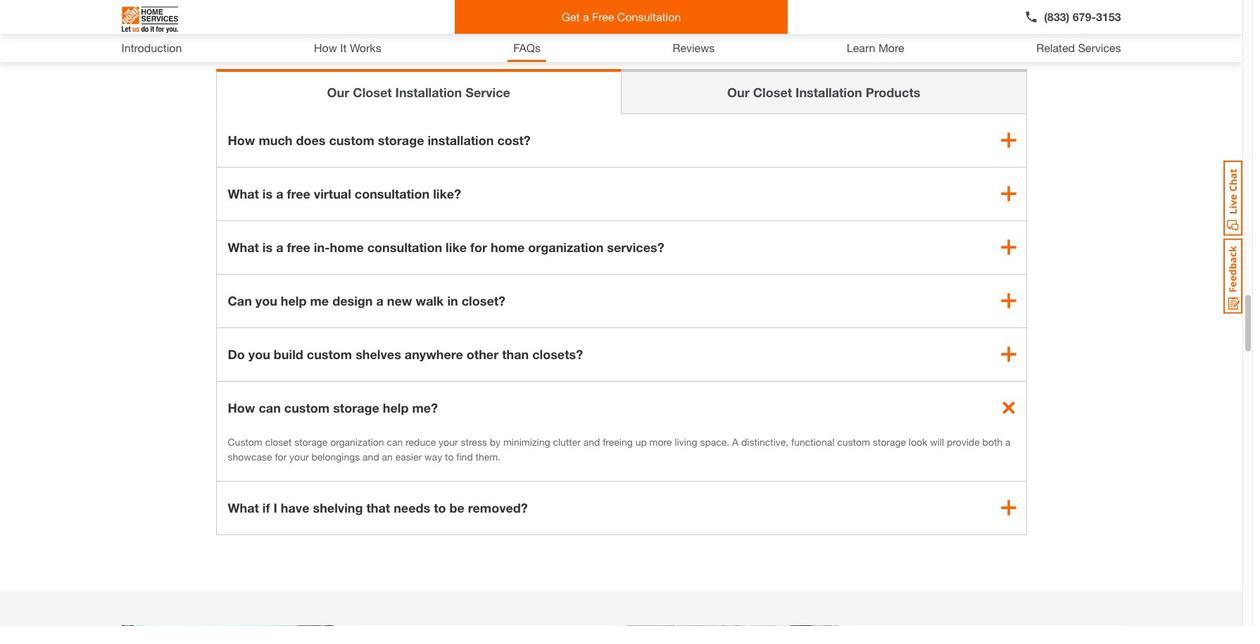 Task type: describe. For each thing, give the bounding box(es) containing it.
679-
[[1073, 10, 1097, 23]]

belongings
[[312, 451, 360, 463]]

design
[[333, 293, 373, 308]]

it
[[340, 41, 347, 54]]

custom
[[228, 436, 263, 448]]

for inside custom closet storage organization can reduce your stress by minimizing clutter and freeing up more living space. a distinctive, functional custom storage look will provide both a showcase for your belongings and an easier way to find them.
[[275, 451, 287, 463]]

frequently asked questions
[[471, 13, 773, 40]]

an
[[382, 451, 393, 463]]

can you help me design a new walk in closet?
[[228, 293, 506, 308]]

a left virtual in the top of the page
[[276, 186, 284, 201]]

(833) 679-3153 link
[[1025, 8, 1122, 25]]

look
[[909, 436, 928, 448]]

questions
[[664, 13, 773, 40]]

new
[[387, 293, 412, 308]]

products
[[866, 84, 921, 100]]

custom right build in the left of the page
[[307, 346, 352, 362]]

living
[[675, 436, 698, 448]]

in-
[[314, 239, 330, 255]]

what is a free virtual consultation like?
[[228, 186, 461, 201]]

more
[[879, 41, 905, 54]]

that
[[367, 500, 390, 515]]

get a free consultation
[[562, 10, 681, 23]]

virtual
[[314, 186, 351, 201]]

do it for you logo image
[[122, 1, 178, 39]]

stress
[[461, 436, 487, 448]]

cost?
[[498, 132, 531, 148]]

closet for our closet installation products
[[754, 84, 793, 100]]

our closet installation service
[[327, 84, 511, 100]]

build
[[274, 346, 303, 362]]

have
[[281, 500, 310, 515]]

what for what is a free virtual consultation like?
[[228, 186, 259, 201]]

is for what is a free virtual consultation like?
[[263, 186, 273, 201]]

custom inside custom closet storage organization can reduce your stress by minimizing clutter and freeing up more living space. a distinctive, functional custom storage look will provide both a showcase for your belongings and an easier way to find them.
[[838, 436, 871, 448]]

related services
[[1037, 41, 1122, 54]]

does
[[296, 132, 326, 148]]

free for in-
[[287, 239, 311, 255]]

distinctive,
[[742, 436, 789, 448]]

easier
[[396, 451, 422, 463]]

1 vertical spatial consultation
[[368, 239, 442, 255]]

what for what if i have shelving that needs to be removed?
[[228, 500, 259, 515]]

closet?
[[462, 293, 506, 308]]

like?
[[433, 186, 461, 201]]

if
[[263, 500, 270, 515]]

(833)
[[1045, 10, 1070, 23]]

than
[[502, 346, 529, 362]]

needs
[[394, 500, 431, 515]]

do
[[228, 346, 245, 362]]

more
[[650, 436, 672, 448]]

reviews
[[673, 41, 715, 54]]

a left 'new'
[[377, 293, 384, 308]]

will
[[931, 436, 945, 448]]

how much does custom storage installation cost?
[[228, 132, 531, 148]]

clutter
[[553, 436, 581, 448]]

introduction
[[122, 41, 182, 54]]

be
[[450, 500, 465, 515]]

our closet installation products
[[728, 84, 921, 100]]

minimizing
[[504, 436, 551, 448]]

you for can
[[256, 293, 277, 308]]

consultation
[[618, 10, 681, 23]]

up
[[636, 436, 647, 448]]

like
[[446, 239, 467, 255]]

0 vertical spatial consultation
[[355, 186, 430, 201]]

asked
[[590, 13, 658, 40]]

freeing
[[603, 436, 633, 448]]

provide
[[947, 436, 980, 448]]

1 vertical spatial to
[[434, 500, 446, 515]]

installation for products
[[796, 84, 863, 100]]

by
[[490, 436, 501, 448]]

1 vertical spatial your
[[290, 451, 309, 463]]

reduce
[[406, 436, 436, 448]]

faqs
[[514, 41, 541, 54]]

get a free consultation button
[[455, 0, 788, 34]]

service
[[466, 84, 511, 100]]

can inside custom closet storage organization can reduce your stress by minimizing clutter and freeing up more living space. a distinctive, functional custom storage look will provide both a showcase for your belongings and an easier way to find them.
[[387, 436, 403, 448]]

what for what is a free in-home consultation like for home organization services?
[[228, 239, 259, 255]]

(833) 679-3153
[[1045, 10, 1122, 23]]

what is a free in-home consultation like for home organization services?
[[228, 239, 665, 255]]

how for how it works
[[314, 41, 337, 54]]

1 horizontal spatial your
[[439, 436, 458, 448]]

our for our closet installation service
[[327, 84, 350, 100]]



Task type: locate. For each thing, give the bounding box(es) containing it.
closet for our closet installation service
[[353, 84, 392, 100]]

storage
[[378, 132, 424, 148], [333, 400, 380, 415], [295, 436, 328, 448], [873, 436, 907, 448]]

3153
[[1097, 10, 1122, 23]]

2 free from the top
[[287, 239, 311, 255]]

frequently
[[471, 13, 584, 40]]

1 horizontal spatial installation
[[796, 84, 863, 100]]

for down closet
[[275, 451, 287, 463]]

3 what from the top
[[228, 500, 259, 515]]

in
[[448, 293, 458, 308]]

1 vertical spatial is
[[263, 239, 273, 255]]

shelving
[[313, 500, 363, 515]]

2 is from the top
[[263, 239, 273, 255]]

a
[[583, 10, 589, 23], [276, 186, 284, 201], [276, 239, 284, 255], [377, 293, 384, 308], [1006, 436, 1011, 448]]

to left find
[[445, 451, 454, 463]]

0 vertical spatial is
[[263, 186, 273, 201]]

installation down learn
[[796, 84, 863, 100]]

feedback link image
[[1224, 238, 1243, 314]]

both
[[983, 436, 1003, 448]]

to
[[445, 451, 454, 463], [434, 500, 446, 515]]

other
[[467, 346, 499, 362]]

1 is from the top
[[263, 186, 273, 201]]

free
[[592, 10, 615, 23]]

1 horizontal spatial can
[[387, 436, 403, 448]]

home down what is a free virtual consultation like?
[[330, 239, 364, 255]]

0 horizontal spatial and
[[363, 451, 379, 463]]

2 installation from the left
[[796, 84, 863, 100]]

find
[[457, 451, 473, 463]]

you
[[256, 293, 277, 308], [249, 346, 270, 362]]

1 vertical spatial and
[[363, 451, 379, 463]]

how up the custom
[[228, 400, 255, 415]]

is
[[263, 186, 273, 201], [263, 239, 273, 255]]

0 horizontal spatial organization
[[331, 436, 384, 448]]

help left me? on the left of page
[[383, 400, 409, 415]]

1 horizontal spatial home
[[491, 239, 525, 255]]

installation
[[428, 132, 494, 148]]

1 free from the top
[[287, 186, 311, 201]]

1 horizontal spatial and
[[584, 436, 600, 448]]

custom right does
[[329, 132, 375, 148]]

0 horizontal spatial installation
[[396, 84, 462, 100]]

shelves
[[356, 346, 401, 362]]

1 vertical spatial can
[[387, 436, 403, 448]]

2 home from the left
[[491, 239, 525, 255]]

how left much
[[228, 132, 255, 148]]

our
[[327, 84, 350, 100], [728, 84, 750, 100]]

for right like
[[471, 239, 488, 255]]

organization left services? at the top of page
[[529, 239, 604, 255]]

1 our from the left
[[327, 84, 350, 100]]

how for how can custom storage help me?
[[228, 400, 255, 415]]

services
[[1079, 41, 1122, 54]]

i
[[274, 500, 277, 515]]

0 horizontal spatial for
[[275, 451, 287, 463]]

0 vertical spatial can
[[259, 400, 281, 415]]

to inside custom closet storage organization can reduce your stress by minimizing clutter and freeing up more living space. a distinctive, functional custom storage look will provide both a showcase for your belongings and an easier way to find them.
[[445, 451, 454, 463]]

is down much
[[263, 186, 273, 201]]

free for virtual
[[287, 186, 311, 201]]

can
[[259, 400, 281, 415], [387, 436, 403, 448]]

0 vertical spatial what
[[228, 186, 259, 201]]

can up an
[[387, 436, 403, 448]]

me?
[[412, 400, 438, 415]]

your up way
[[439, 436, 458, 448]]

1 installation from the left
[[396, 84, 462, 100]]

free
[[287, 186, 311, 201], [287, 239, 311, 255]]

home
[[330, 239, 364, 255], [491, 239, 525, 255]]

a
[[733, 436, 739, 448]]

1 horizontal spatial our
[[728, 84, 750, 100]]

and right clutter
[[584, 436, 600, 448]]

them.
[[476, 451, 501, 463]]

0 horizontal spatial your
[[290, 451, 309, 463]]

1 closet from the left
[[353, 84, 392, 100]]

0 horizontal spatial our
[[327, 84, 350, 100]]

me
[[310, 293, 329, 308]]

and
[[584, 436, 600, 448], [363, 451, 379, 463]]

related
[[1037, 41, 1076, 54]]

custom right 'functional'
[[838, 436, 871, 448]]

0 vertical spatial for
[[471, 239, 488, 255]]

organization inside custom closet storage organization can reduce your stress by minimizing clutter and freeing up more living space. a distinctive, functional custom storage look will provide both a showcase for your belongings and an easier way to find them.
[[331, 436, 384, 448]]

a right both
[[1006, 436, 1011, 448]]

help left me
[[281, 293, 307, 308]]

0 horizontal spatial help
[[281, 293, 307, 308]]

much
[[259, 132, 293, 148]]

home right like
[[491, 239, 525, 255]]

walk
[[416, 293, 444, 308]]

free left virtual in the top of the page
[[287, 186, 311, 201]]

2 vertical spatial what
[[228, 500, 259, 515]]

consultation
[[355, 186, 430, 201], [368, 239, 442, 255]]

for
[[471, 239, 488, 255], [275, 451, 287, 463]]

learn more
[[847, 41, 905, 54]]

a inside button
[[583, 10, 589, 23]]

0 horizontal spatial can
[[259, 400, 281, 415]]

1 horizontal spatial closet
[[754, 84, 793, 100]]

closet
[[353, 84, 392, 100], [754, 84, 793, 100]]

0 horizontal spatial home
[[330, 239, 364, 255]]

anywhere
[[405, 346, 463, 362]]

free left in-
[[287, 239, 311, 255]]

learn
[[847, 41, 876, 54]]

0 vertical spatial how
[[314, 41, 337, 54]]

organization up belongings
[[331, 436, 384, 448]]

to left the be
[[434, 500, 446, 515]]

can
[[228, 293, 252, 308]]

services?
[[607, 239, 665, 255]]

closet
[[265, 436, 292, 448]]

1 vertical spatial organization
[[331, 436, 384, 448]]

you right can
[[256, 293, 277, 308]]

0 vertical spatial your
[[439, 436, 458, 448]]

removed?
[[468, 500, 528, 515]]

live chat image
[[1224, 161, 1243, 236]]

1 vertical spatial you
[[249, 346, 270, 362]]

0 vertical spatial you
[[256, 293, 277, 308]]

how left it
[[314, 41, 337, 54]]

what left if
[[228, 500, 259, 515]]

way
[[425, 451, 442, 463]]

works
[[350, 41, 382, 54]]

get
[[562, 10, 580, 23]]

installation for service
[[396, 84, 462, 100]]

custom
[[329, 132, 375, 148], [307, 346, 352, 362], [284, 400, 330, 415], [838, 436, 871, 448]]

1 vertical spatial how
[[228, 132, 255, 148]]

showcase
[[228, 451, 272, 463]]

1 horizontal spatial organization
[[529, 239, 604, 255]]

closets?
[[533, 346, 583, 362]]

2 vertical spatial how
[[228, 400, 255, 415]]

0 vertical spatial help
[[281, 293, 307, 308]]

our for our closet installation products
[[728, 84, 750, 100]]

your down closet
[[290, 451, 309, 463]]

1 what from the top
[[228, 186, 259, 201]]

custom up closet
[[284, 400, 330, 415]]

organization
[[529, 239, 604, 255], [331, 436, 384, 448]]

0 vertical spatial to
[[445, 451, 454, 463]]

0 horizontal spatial closet
[[353, 84, 392, 100]]

2 what from the top
[[228, 239, 259, 255]]

what down much
[[228, 186, 259, 201]]

how for how much does custom storage installation cost?
[[228, 132, 255, 148]]

and left an
[[363, 451, 379, 463]]

0 vertical spatial free
[[287, 186, 311, 201]]

do you build custom shelves anywhere other than closets?
[[228, 346, 583, 362]]

what if i have shelving that needs to be removed?
[[228, 500, 528, 515]]

1 horizontal spatial for
[[471, 239, 488, 255]]

1 vertical spatial free
[[287, 239, 311, 255]]

a left in-
[[276, 239, 284, 255]]

what up can
[[228, 239, 259, 255]]

1 home from the left
[[330, 239, 364, 255]]

consultation left like
[[368, 239, 442, 255]]

1 vertical spatial what
[[228, 239, 259, 255]]

consultation left like? at the left top of page
[[355, 186, 430, 201]]

how it works
[[314, 41, 382, 54]]

our down it
[[327, 84, 350, 100]]

help
[[281, 293, 307, 308], [383, 400, 409, 415]]

you right 'do' on the bottom of the page
[[249, 346, 270, 362]]

our down questions
[[728, 84, 750, 100]]

how
[[314, 41, 337, 54], [228, 132, 255, 148], [228, 400, 255, 415]]

is left in-
[[263, 239, 273, 255]]

0 vertical spatial organization
[[529, 239, 604, 255]]

custom closet storage organization can reduce your stress by minimizing clutter and freeing up more living space. a distinctive, functional custom storage look will provide both a showcase for your belongings and an easier way to find them.
[[228, 436, 1011, 463]]

installation up installation
[[396, 84, 462, 100]]

how can custom storage help me?
[[228, 400, 438, 415]]

can up closet
[[259, 400, 281, 415]]

is for what is a free in-home consultation like for home organization services?
[[263, 239, 273, 255]]

1 vertical spatial for
[[275, 451, 287, 463]]

your
[[439, 436, 458, 448], [290, 451, 309, 463]]

2 our from the left
[[728, 84, 750, 100]]

1 vertical spatial help
[[383, 400, 409, 415]]

2 closet from the left
[[754, 84, 793, 100]]

you for do
[[249, 346, 270, 362]]

a right 'get'
[[583, 10, 589, 23]]

functional
[[792, 436, 835, 448]]

1 horizontal spatial help
[[383, 400, 409, 415]]

space.
[[701, 436, 730, 448]]

a inside custom closet storage organization can reduce your stress by minimizing clutter and freeing up more living space. a distinctive, functional custom storage look will provide both a showcase for your belongings and an easier way to find them.
[[1006, 436, 1011, 448]]

0 vertical spatial and
[[584, 436, 600, 448]]



Task type: vqa. For each thing, say whether or not it's contained in the screenshot.
organization inside the Custom closet storage organization can reduce your stress by minimizing clutter and freeing up more living space. A distinctive, functional custom storage look will provide both a showcase for your belongings and an easier way to find them.
yes



